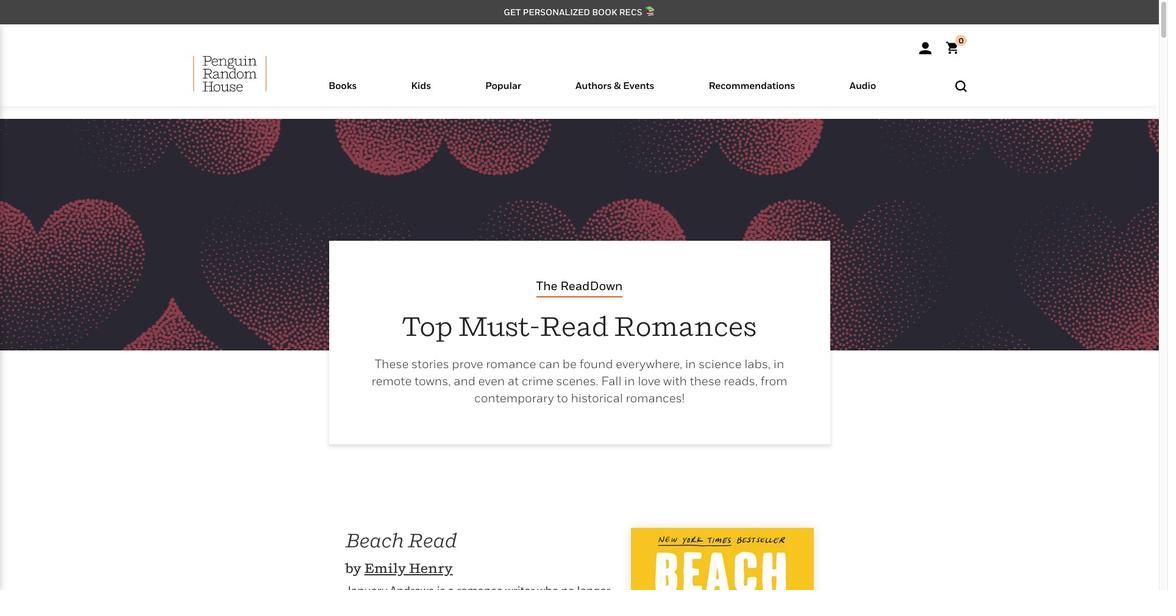 Task type: describe. For each thing, give the bounding box(es) containing it.
audio link
[[850, 79, 876, 106]]

1 horizontal spatial in
[[685, 357, 696, 371]]

recs
[[619, 7, 642, 17]]

popular button
[[458, 77, 549, 106]]

can
[[539, 357, 560, 371]]

audio
[[850, 79, 876, 91]]

to
[[557, 391, 568, 406]]

book
[[592, 7, 617, 17]]

romances!
[[626, 391, 685, 406]]

1 vertical spatial read
[[408, 529, 457, 552]]

and
[[454, 374, 476, 389]]

remote
[[372, 374, 412, 389]]

recommendations link
[[709, 79, 795, 106]]

emily henry link
[[364, 560, 453, 576]]

2 horizontal spatial in
[[774, 357, 784, 371]]

popular
[[485, 79, 521, 91]]

beach read book cover picture image
[[631, 528, 814, 590]]

by
[[345, 560, 362, 576]]

romances
[[614, 310, 757, 342]]

top must-read romances
[[402, 310, 757, 342]]

authors & events
[[576, 79, 654, 91]]

kids
[[411, 79, 431, 91]]

readdown
[[561, 278, 623, 293]]

even
[[478, 374, 505, 389]]

these
[[375, 357, 409, 371]]

recommendations
[[709, 79, 795, 91]]

top
[[402, 310, 453, 342]]

at
[[508, 374, 519, 389]]

beach read link
[[345, 529, 457, 552]]

science
[[699, 357, 742, 371]]

main navigation element
[[163, 55, 996, 106]]

audio button
[[823, 77, 903, 106]]

the readdown
[[536, 278, 623, 293]]

found
[[580, 357, 613, 371]]

must-
[[458, 310, 540, 342]]

be
[[563, 357, 577, 371]]

scenes.
[[556, 374, 599, 389]]

get personalized book recs 📚 link
[[504, 7, 655, 17]]

by emily henry
[[345, 560, 453, 576]]

kids link
[[411, 79, 431, 106]]



Task type: vqa. For each thing, say whether or not it's contained in the screenshot.
Emily Henry link
yes



Task type: locate. For each thing, give the bounding box(es) containing it.
1 horizontal spatial read
[[540, 310, 609, 342]]

from
[[761, 374, 788, 389]]

emily
[[364, 560, 406, 576]]

shopping cart image
[[946, 35, 967, 54]]

love
[[638, 374, 661, 389]]

crime
[[522, 374, 554, 389]]

authors
[[576, 79, 612, 91]]

with
[[663, 374, 687, 389]]

get personalized book recs 📚
[[504, 7, 655, 17]]

prove
[[452, 357, 483, 371]]

reads,
[[724, 374, 758, 389]]

&
[[614, 79, 621, 91]]

in right fall
[[624, 374, 635, 389]]

0 horizontal spatial in
[[624, 374, 635, 389]]

romance
[[486, 357, 536, 371]]

📚
[[644, 7, 655, 17]]

personalized
[[523, 7, 590, 17]]

books button
[[302, 77, 384, 106]]

recommendations button
[[682, 77, 823, 106]]

labs,
[[745, 357, 771, 371]]

these stories prove romance can be found everywhere, in science labs, in remote towns, and even at crime scenes. fall in love with these reads, from contemporary to historical romances!
[[372, 357, 788, 406]]

in up these
[[685, 357, 696, 371]]

0 vertical spatial read
[[540, 310, 609, 342]]

beach
[[345, 529, 404, 552]]

these
[[690, 374, 721, 389]]

kids button
[[384, 77, 458, 106]]

in
[[685, 357, 696, 371], [774, 357, 784, 371], [624, 374, 635, 389]]

contemporary
[[474, 391, 554, 406]]

0 horizontal spatial read
[[408, 529, 457, 552]]

read up be
[[540, 310, 609, 342]]

the
[[536, 278, 558, 293]]

sign in image
[[919, 42, 931, 54]]

search image
[[955, 80, 967, 92]]

read
[[540, 310, 609, 342], [408, 529, 457, 552]]

read up henry
[[408, 529, 457, 552]]

books
[[329, 79, 357, 91]]

fall
[[601, 374, 622, 389]]

towns,
[[415, 374, 451, 389]]

stories
[[412, 357, 449, 371]]

historical
[[571, 391, 623, 406]]

everywhere,
[[616, 357, 683, 371]]

the readdown link
[[536, 277, 623, 298]]

authors & events link
[[576, 79, 654, 106]]

beach read
[[345, 529, 457, 552]]

in up from
[[774, 357, 784, 371]]

henry
[[409, 560, 453, 576]]

books link
[[329, 79, 357, 106]]

authors & events button
[[549, 77, 682, 106]]

get
[[504, 7, 521, 17]]

events
[[623, 79, 654, 91]]

penguin random house image
[[193, 55, 266, 92]]



